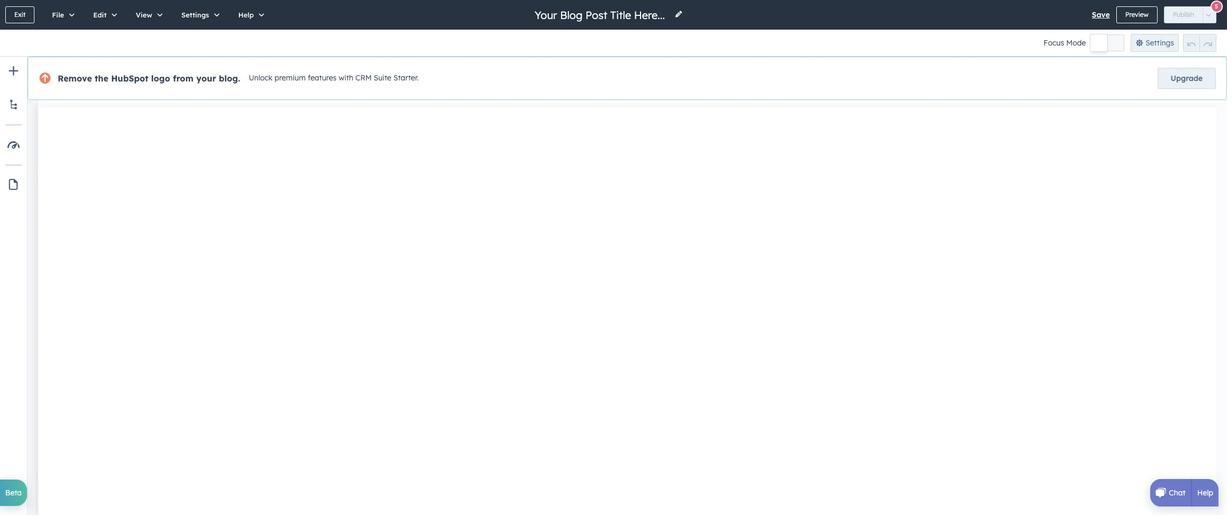 Task type: locate. For each thing, give the bounding box(es) containing it.
exit link
[[5, 6, 35, 23]]

save
[[1093, 10, 1111, 20]]

view
[[136, 11, 152, 19]]

1 horizontal spatial settings
[[1146, 38, 1175, 48]]

save button
[[1093, 8, 1111, 21]]

1 vertical spatial settings
[[1146, 38, 1175, 48]]

remove
[[58, 73, 92, 84]]

settings down preview button
[[1146, 38, 1175, 48]]

beta
[[5, 489, 22, 498]]

features
[[308, 73, 337, 83]]

premium
[[275, 73, 306, 83]]

the
[[95, 73, 108, 84]]

upgrade
[[1172, 74, 1204, 83]]

0 horizontal spatial help
[[238, 11, 254, 19]]

chat
[[1170, 489, 1186, 498]]

0 vertical spatial settings button
[[170, 0, 227, 30]]

group
[[1184, 34, 1217, 52]]

logo
[[151, 73, 170, 84]]

1 vertical spatial settings button
[[1131, 34, 1180, 52]]

settings
[[182, 11, 209, 19], [1146, 38, 1175, 48]]

hubspot
[[111, 73, 149, 84]]

help button
[[227, 0, 272, 30]]

1 vertical spatial help
[[1198, 489, 1214, 498]]

0 vertical spatial help
[[238, 11, 254, 19]]

help
[[238, 11, 254, 19], [1198, 489, 1214, 498]]

None field
[[534, 8, 669, 22]]

0 vertical spatial settings
[[182, 11, 209, 19]]

unlock
[[249, 73, 273, 83]]

5
[[1216, 2, 1219, 10]]

remove the hubspot logo from your blog.
[[58, 73, 240, 84]]

settings right view button
[[182, 11, 209, 19]]

publish button
[[1165, 6, 1204, 23]]

from
[[173, 73, 194, 84]]

focus
[[1044, 38, 1065, 48]]

starter.
[[394, 73, 419, 83]]

mode
[[1067, 38, 1087, 48]]

settings button
[[170, 0, 227, 30], [1131, 34, 1180, 52]]



Task type: vqa. For each thing, say whether or not it's contained in the screenshot.
1st See from the bottom
no



Task type: describe. For each thing, give the bounding box(es) containing it.
publish group
[[1165, 6, 1217, 23]]

0 horizontal spatial settings
[[182, 11, 209, 19]]

edit button
[[82, 0, 125, 30]]

focus mode
[[1044, 38, 1087, 48]]

preview
[[1126, 11, 1149, 19]]

help inside button
[[238, 11, 254, 19]]

focus mode element
[[1091, 34, 1125, 51]]

publish
[[1174, 11, 1195, 19]]

beta button
[[0, 480, 27, 507]]

suite
[[374, 73, 392, 83]]

upgrade link
[[1158, 68, 1217, 89]]

file
[[52, 11, 64, 19]]

0 horizontal spatial settings button
[[170, 0, 227, 30]]

1 horizontal spatial settings button
[[1131, 34, 1180, 52]]

your
[[196, 73, 216, 84]]

file button
[[41, 0, 82, 30]]

edit
[[93, 11, 107, 19]]

exit
[[14, 11, 26, 19]]

unlock premium features with crm suite starter.
[[249, 73, 419, 83]]

1 horizontal spatial help
[[1198, 489, 1214, 498]]

blog.
[[219, 73, 240, 84]]

preview button
[[1117, 6, 1158, 23]]

with
[[339, 73, 354, 83]]

view button
[[125, 0, 170, 30]]

crm
[[356, 73, 372, 83]]



